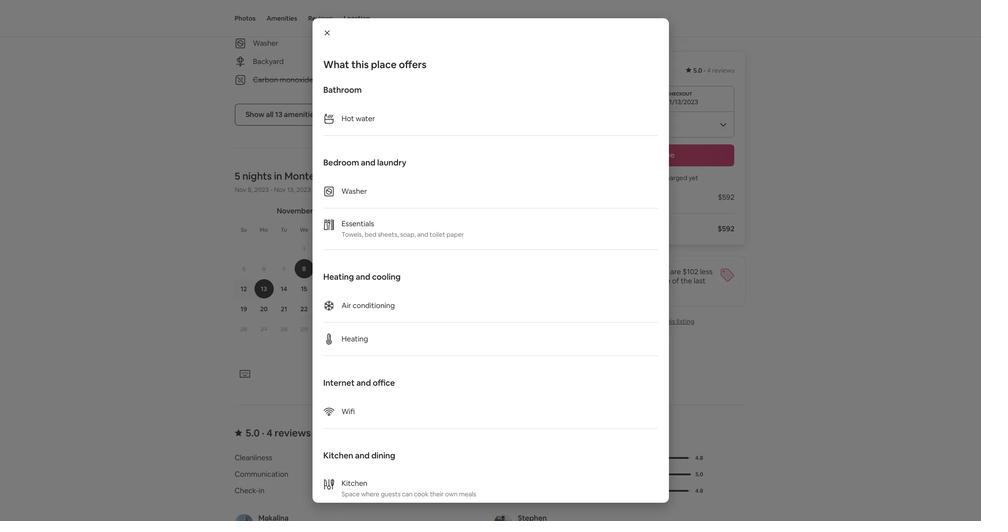 Task type: vqa. For each thing, say whether or not it's contained in the screenshot.
Dripping Springs, Texas Pickleball court and more 5 nights · Jan 7 – 12 $8,164 AUD total before taxes at the bottom right
no



Task type: locate. For each thing, give the bounding box(es) containing it.
0 horizontal spatial 2 button
[[314, 239, 334, 258]]

we
[[300, 226, 309, 234], [453, 226, 462, 234]]

laundry
[[377, 157, 407, 168]]

8, friday, december 2023. unavailable button
[[488, 259, 507, 278]]

tu left paper
[[434, 226, 440, 234]]

0 horizontal spatial reviews
[[275, 427, 311, 439]]

30
[[321, 325, 328, 333], [514, 325, 521, 333]]

1 26 from the left
[[240, 325, 248, 333]]

5 left nights
[[235, 170, 240, 182]]

2 vertical spatial 4
[[267, 427, 273, 439]]

1 up 8, friday, december 2023. unavailable button
[[496, 245, 499, 253]]

27 for 1st 27 button from left
[[261, 325, 268, 333]]

0 vertical spatial kitchen
[[323, 450, 353, 461]]

19, tuesday, december 2023. unavailable button
[[427, 299, 446, 319]]

30 button
[[314, 320, 334, 339], [507, 320, 527, 339]]

0 horizontal spatial 4
[[267, 427, 273, 439]]

5.0 out of 5.0 image
[[636, 474, 691, 475], [636, 474, 691, 475]]

2 button
[[314, 239, 334, 258], [507, 239, 527, 258]]

29 button down "22, friday, december 2023. unavailable" button
[[487, 320, 507, 339]]

heating for heating and cooling
[[323, 272, 354, 282]]

1 button up 8, friday, december 2023. unavailable button
[[487, 239, 507, 258]]

1 horizontal spatial wifi
[[406, 2, 419, 11]]

0 horizontal spatial 1
[[303, 245, 306, 253]]

26 down 19
[[240, 325, 248, 333]]

5 for 5
[[242, 265, 246, 273]]

check-
[[235, 486, 259, 496]]

1 vertical spatial 13
[[261, 285, 267, 293]]

0 horizontal spatial the
[[604, 276, 616, 286]]

5.0 · 4 reviews up 11/13/2023
[[694, 66, 735, 75]]

2 30 from the left
[[514, 325, 521, 333]]

1 horizontal spatial washer
[[342, 187, 367, 196]]

su left 'soap,'
[[394, 226, 400, 234]]

0 horizontal spatial su
[[241, 226, 247, 234]]

1 30 from the left
[[321, 325, 328, 333]]

washer up backyard
[[253, 38, 279, 48]]

13,
[[287, 186, 295, 194]]

1 30 button from the left
[[314, 320, 334, 339]]

1 27 from the left
[[261, 325, 268, 333]]

27 button down 20, wednesday, december 2023. unavailable button
[[447, 320, 467, 339]]

1 horizontal spatial ·
[[704, 66, 706, 75]]

5 left the 6
[[242, 265, 246, 273]]

2 27 from the left
[[453, 325, 460, 333]]

26 button down 19, tuesday, december 2023. unavailable button
[[427, 320, 447, 339]]

nov right -
[[274, 186, 286, 194]]

5.0
[[694, 66, 703, 75], [246, 427, 260, 439], [696, 471, 704, 478]]

0 horizontal spatial 13
[[261, 285, 267, 293]]

kitchen
[[323, 450, 353, 461], [342, 479, 368, 488]]

1 29 from the left
[[301, 325, 308, 333]]

1 horizontal spatial reviews
[[713, 66, 735, 75]]

1 horizontal spatial 5.0 · 4 reviews
[[694, 66, 735, 75]]

23, saturday, december 2023. unavailable button
[[508, 299, 527, 319]]

13 right the 12 button
[[261, 285, 267, 293]]

24 down 17
[[393, 325, 400, 333]]

0 horizontal spatial tu
[[281, 226, 287, 234]]

13 inside calendar application
[[261, 285, 267, 293]]

mo up 6 button
[[260, 226, 268, 234]]

1 vertical spatial 25 button
[[407, 320, 427, 339]]

5 button
[[234, 259, 254, 278]]

11/13/2023
[[667, 98, 698, 106]]

december
[[429, 206, 466, 216]]

1 vertical spatial 24
[[393, 325, 400, 333]]

reviews
[[713, 66, 735, 75], [275, 427, 311, 439]]

0 horizontal spatial 30 button
[[314, 320, 334, 339]]

tu down november
[[281, 226, 287, 234]]

bedroom
[[323, 157, 359, 168]]

30 down 23, saturday, december 2023. unavailable button
[[514, 325, 521, 333]]

28
[[280, 325, 288, 333], [473, 325, 481, 333]]

days.
[[598, 285, 615, 295]]

29 down "22, friday, december 2023. unavailable" button
[[493, 325, 501, 333]]

25 button right air
[[355, 299, 375, 319]]

15, friday, december 2023. unavailable button
[[488, 279, 507, 299]]

toilet
[[430, 230, 445, 239]]

4.8
[[696, 454, 704, 462], [696, 487, 704, 495]]

19
[[241, 305, 247, 313]]

1 horizontal spatial in
[[274, 170, 282, 182]]

0 horizontal spatial mo
[[260, 226, 268, 234]]

0 horizontal spatial 5.0 · 4 reviews
[[246, 427, 311, 439]]

28 down 21
[[280, 325, 288, 333]]

1 vertical spatial this
[[664, 317, 675, 326]]

november
[[277, 206, 313, 216]]

kitchen for and
[[323, 450, 353, 461]]

27 down 20, wednesday, december 2023. unavailable button
[[453, 325, 460, 333]]

1 horizontal spatial mo
[[413, 226, 421, 234]]

and for laundry
[[361, 157, 376, 168]]

the right of in the right bottom of the page
[[681, 276, 692, 286]]

22, friday, december 2023. unavailable button
[[488, 299, 507, 319]]

0 vertical spatial reviews
[[713, 66, 735, 75]]

13 right all
[[275, 110, 283, 119]]

2 for 2nd 2 button from right
[[323, 245, 326, 253]]

25 down 18, monday, december 2023. unavailable button
[[413, 325, 420, 333]]

we down december 2023
[[453, 226, 462, 234]]

0 horizontal spatial 28
[[280, 325, 288, 333]]

25 button
[[355, 299, 375, 319], [407, 320, 427, 339]]

washer inside what this place offers dialog
[[342, 187, 367, 196]]

photos button
[[235, 0, 256, 37]]

4, monday, december 2023. unavailable button
[[407, 259, 426, 278]]

1 1 from the left
[[303, 245, 306, 253]]

24 button right 23
[[334, 299, 355, 319]]

30 button down 23 'button'
[[314, 320, 334, 339]]

1 horizontal spatial 29
[[493, 325, 501, 333]]

24 right 23 'button'
[[341, 305, 348, 313]]

mo
[[260, 226, 268, 234], [413, 226, 421, 234]]

in down "communication" at the left of page
[[259, 486, 265, 496]]

bathroom
[[323, 85, 362, 95]]

10 button
[[334, 259, 355, 278]]

5.0 · 4 reviews up cleanliness
[[246, 427, 311, 439]]

24 button down 17 button
[[387, 320, 407, 339]]

1 horizontal spatial 1
[[496, 245, 499, 253]]

25 button down 18, monday, december 2023. unavailable button
[[407, 320, 427, 339]]

0 horizontal spatial 26
[[240, 325, 248, 333]]

1 horizontal spatial 29 button
[[487, 320, 507, 339]]

14
[[281, 285, 287, 293]]

4.8 out of 5.0 image
[[376, 457, 431, 459], [376, 457, 429, 459], [636, 457, 691, 459], [636, 457, 689, 459], [636, 490, 691, 492], [636, 490, 689, 492]]

1 2 button from the left
[[314, 239, 334, 258]]

2 28 from the left
[[473, 325, 481, 333]]

and left toilet on the left top
[[417, 230, 429, 239]]

1 horizontal spatial 25
[[413, 325, 420, 333]]

3 button
[[334, 239, 355, 258]]

0 horizontal spatial 5
[[235, 170, 240, 182]]

washer down bedroom and laundry
[[342, 187, 367, 196]]

all
[[266, 110, 274, 119]]

communication
[[235, 470, 289, 479]]

what this place offers dialog
[[312, 18, 669, 521]]

0 horizontal spatial wifi
[[342, 407, 355, 416]]

mo left toilet on the left top
[[413, 226, 421, 234]]

1 horizontal spatial 27 button
[[447, 320, 467, 339]]

in right nights
[[274, 170, 282, 182]]

and left office
[[357, 378, 371, 388]]

28 down 21, thursday, december 2023. unavailable button
[[473, 325, 481, 333]]

this left place
[[352, 58, 369, 71]]

1 horizontal spatial 28 button
[[467, 320, 487, 339]]

0 horizontal spatial 24 button
[[334, 299, 355, 319]]

2 for 1st 2 button from right
[[515, 245, 519, 253]]

on
[[296, 20, 305, 30]]

5
[[235, 170, 240, 182], [242, 265, 246, 273]]

nov
[[235, 186, 246, 194], [274, 186, 286, 194]]

1 horizontal spatial 30 button
[[507, 320, 527, 339]]

of
[[672, 276, 679, 286]]

1 vertical spatial 4
[[363, 245, 366, 253]]

0 horizontal spatial washer
[[253, 38, 279, 48]]

th
[[321, 226, 328, 234]]

29 button down 22
[[294, 320, 314, 339]]

carbon monoxide alarm
[[253, 75, 334, 85]]

27 down '20' "button"
[[261, 325, 268, 333]]

premises
[[307, 20, 337, 30]]

1 button up 8 button
[[294, 239, 314, 258]]

0 horizontal spatial nov
[[235, 186, 246, 194]]

and left dining
[[355, 450, 370, 461]]

0 horizontal spatial 26 button
[[234, 320, 254, 339]]

25
[[361, 305, 368, 313], [413, 325, 420, 333]]

0 horizontal spatial 25 button
[[355, 299, 375, 319]]

1 horizontal spatial 24 button
[[387, 320, 407, 339]]

2 up 9, saturday, december 2023. unavailable button
[[515, 245, 519, 253]]

29 button
[[294, 320, 314, 339], [487, 320, 507, 339]]

1 horizontal spatial tu
[[434, 226, 440, 234]]

1 horizontal spatial this
[[664, 317, 675, 326]]

18, monday, december 2023. unavailable button
[[407, 299, 426, 319]]

29 for first 29 button from the right
[[493, 325, 501, 333]]

1 horizontal spatial 2
[[515, 245, 519, 253]]

0 vertical spatial ·
[[704, 66, 706, 75]]

0 horizontal spatial 29
[[301, 325, 308, 333]]

and for dining
[[355, 450, 370, 461]]

1 horizontal spatial 13
[[275, 110, 283, 119]]

conditioning
[[353, 301, 395, 310]]

30 for 2nd 30 button
[[514, 325, 521, 333]]

8 button
[[294, 259, 314, 278]]

1 vertical spatial washer
[[342, 187, 367, 196]]

1 vertical spatial kitchen
[[342, 479, 368, 488]]

1 vertical spatial 25
[[413, 325, 420, 333]]

5 nights in montegufoni nov 8, 2023 - nov 13, 2023
[[235, 170, 346, 194]]

than
[[588, 276, 603, 286]]

3
[[343, 245, 346, 253]]

8
[[302, 265, 306, 273]]

29 down 22
[[301, 325, 308, 333]]

and left laundry
[[361, 157, 376, 168]]

25 right air
[[361, 305, 368, 313]]

1 vertical spatial heating
[[342, 334, 368, 344]]

0 vertical spatial in
[[274, 170, 282, 182]]

and for office
[[357, 378, 371, 388]]

5, tuesday, december 2023. unavailable button
[[427, 259, 446, 278]]

21, thursday, december 2023. unavailable button
[[467, 299, 487, 319]]

2 su from the left
[[394, 226, 400, 234]]

2 2 button from the left
[[507, 239, 527, 258]]

-
[[270, 186, 273, 194]]

0 horizontal spatial 25
[[361, 305, 368, 313]]

1 vertical spatial wifi
[[342, 407, 355, 416]]

0 horizontal spatial 30
[[321, 325, 328, 333]]

1 horizontal spatial su
[[394, 226, 400, 234]]

26
[[240, 325, 248, 333], [433, 325, 441, 333]]

0 vertical spatial heating
[[323, 272, 354, 282]]

1 horizontal spatial 25 button
[[407, 320, 427, 339]]

0 vertical spatial 4.8
[[696, 454, 704, 462]]

1 vertical spatial 4.8
[[696, 487, 704, 495]]

26 down 19, tuesday, december 2023. unavailable button
[[433, 325, 441, 333]]

and right 10 button
[[356, 272, 370, 282]]

4.0
[[436, 487, 444, 495]]

26 button down 19 button
[[234, 320, 254, 339]]

reviews
[[308, 14, 333, 22]]

0 vertical spatial $592
[[718, 192, 735, 202]]

their
[[430, 490, 444, 498]]

1 horizontal spatial nov
[[274, 186, 286, 194]]

2 mo from the left
[[413, 226, 421, 234]]

0 horizontal spatial 28 button
[[274, 320, 294, 339]]

30 button down 23, saturday, december 2023. unavailable button
[[507, 320, 527, 339]]

2023
[[254, 186, 269, 194], [296, 186, 311, 194], [315, 206, 332, 216], [468, 206, 484, 216]]

2
[[323, 245, 326, 253], [515, 245, 519, 253]]

this left listing
[[664, 317, 675, 326]]

28 button down 21, thursday, december 2023. unavailable button
[[467, 320, 487, 339]]

meals
[[459, 490, 477, 498]]

25 for the top 25 button
[[361, 305, 368, 313]]

0 vertical spatial 5.0 · 4 reviews
[[694, 66, 735, 75]]

1 28 button from the left
[[274, 320, 294, 339]]

2 28 button from the left
[[467, 320, 487, 339]]

we down november 2023 at the top left
[[300, 226, 309, 234]]

0 vertical spatial 13
[[275, 110, 283, 119]]

1 vertical spatial 5
[[242, 265, 246, 273]]

in inside 5 nights in montegufoni nov 8, 2023 - nov 13, 2023
[[274, 170, 282, 182]]

5.0 · 4 reviews
[[694, 66, 735, 75], [246, 427, 311, 439]]

free parking on premises
[[253, 20, 337, 30]]

2 29 from the left
[[493, 325, 501, 333]]

0 vertical spatial wifi
[[406, 2, 419, 11]]

0 horizontal spatial ·
[[262, 427, 265, 439]]

1 1 button from the left
[[294, 239, 314, 258]]

$592
[[718, 192, 735, 202], [718, 224, 735, 234]]

1 horizontal spatial 26
[[433, 325, 441, 333]]

2 button down th
[[314, 239, 334, 258]]

1 vertical spatial reviews
[[275, 427, 311, 439]]

2 2 from the left
[[515, 245, 519, 253]]

essentials towels, bed sheets, soap, and toilet paper
[[342, 219, 464, 239]]

1 horizontal spatial 1 button
[[487, 239, 507, 258]]

0 horizontal spatial 27 button
[[254, 320, 274, 339]]

tu
[[281, 226, 287, 234], [434, 226, 440, 234]]

0 horizontal spatial 24
[[341, 305, 348, 313]]

22 button
[[294, 299, 314, 319]]

5 inside button
[[242, 265, 246, 273]]

in
[[274, 170, 282, 182], [259, 486, 265, 496]]

the left avg.
[[604, 276, 616, 286]]

28 for first 28 button from right
[[473, 325, 481, 333]]

23
[[321, 305, 328, 313]]

1 horizontal spatial 4
[[363, 245, 366, 253]]

amenities
[[267, 14, 297, 22]]

1 2 from the left
[[323, 245, 326, 253]]

cooling
[[372, 272, 401, 282]]

avg.
[[617, 276, 631, 286]]

27 button down '20' "button"
[[254, 320, 274, 339]]

28 button down 21 button
[[274, 320, 294, 339]]

1 horizontal spatial we
[[453, 226, 462, 234]]

1 28 from the left
[[280, 325, 288, 333]]

1 up 8 button
[[303, 245, 306, 253]]

0 horizontal spatial 1 button
[[294, 239, 314, 258]]

21
[[281, 305, 287, 313]]

12, tuesday, december 2023. unavailable button
[[427, 279, 446, 299]]

2 down th
[[323, 245, 326, 253]]

0 horizontal spatial 2
[[323, 245, 326, 253]]

this inside dialog
[[352, 58, 369, 71]]

1 4.8 from the top
[[696, 454, 704, 462]]

su up 5 button
[[241, 226, 247, 234]]

and for cooling
[[356, 272, 370, 282]]

0 horizontal spatial in
[[259, 486, 265, 496]]

1 vertical spatial 24 button
[[387, 320, 407, 339]]

1 horizontal spatial the
[[681, 276, 692, 286]]

12 button
[[234, 279, 254, 299]]

2 30 button from the left
[[507, 320, 527, 339]]

1 horizontal spatial 28
[[473, 325, 481, 333]]

4 inside button
[[363, 245, 366, 253]]

towels,
[[342, 230, 363, 239]]

$102
[[683, 267, 699, 277]]

this
[[352, 58, 369, 71], [664, 317, 675, 326]]

kitchen space where guests can cook their own meals
[[342, 479, 477, 498]]

list
[[231, 514, 750, 521]]

0 vertical spatial 25
[[361, 305, 368, 313]]

2 1 button from the left
[[487, 239, 507, 258]]

1 horizontal spatial 2 button
[[507, 239, 527, 258]]

cook
[[414, 490, 429, 498]]

0 vertical spatial this
[[352, 58, 369, 71]]

kitchen inside kitchen space where guests can cook their own meals
[[342, 479, 368, 488]]

2 we from the left
[[453, 226, 462, 234]]

1 horizontal spatial 26 button
[[427, 320, 447, 339]]

wifi inside what this place offers dialog
[[342, 407, 355, 416]]

0 vertical spatial 4
[[707, 66, 711, 75]]

9, saturday, december 2023. unavailable button
[[508, 259, 527, 278]]

0 horizontal spatial 27
[[261, 325, 268, 333]]

location button
[[344, 0, 370, 37]]

0 vertical spatial 5
[[235, 170, 240, 182]]

heating
[[323, 272, 354, 282], [342, 334, 368, 344]]

5 inside 5 nights in montegufoni nov 8, 2023 - nov 13, 2023
[[235, 170, 240, 182]]

nov left 8,
[[235, 186, 246, 194]]

6, wednesday, december 2023. unavailable button
[[447, 259, 467, 278]]

air
[[342, 301, 351, 310]]

2 button up 9, saturday, december 2023. unavailable button
[[507, 239, 527, 258]]

1 the from the left
[[604, 276, 616, 286]]

30 down 23 'button'
[[321, 325, 328, 333]]



Task type: describe. For each thing, give the bounding box(es) containing it.
your dates are $102 less than the avg. nightly rate of the last 60 days.
[[588, 267, 713, 295]]

1 29 button from the left
[[294, 320, 314, 339]]

are
[[671, 267, 681, 277]]

5 for 5 nights in montegufoni nov 8, 2023 - nov 13, 2023
[[235, 170, 240, 182]]

1 vertical spatial 5.0
[[246, 427, 260, 439]]

12
[[241, 285, 247, 293]]

0 vertical spatial washer
[[253, 38, 279, 48]]

7, thursday, december 2023. unavailable button
[[467, 259, 487, 278]]

offers
[[399, 58, 427, 71]]

20, wednesday, december 2023. unavailable button
[[447, 299, 467, 319]]

1 27 button from the left
[[254, 320, 274, 339]]

last
[[694, 276, 706, 286]]

won't
[[636, 174, 653, 182]]

2 $592 from the top
[[718, 224, 735, 234]]

bedroom and laundry
[[323, 157, 407, 168]]

kitchen for space
[[342, 479, 368, 488]]

space
[[342, 490, 360, 498]]

29 for 2nd 29 button from the right
[[301, 325, 308, 333]]

paper
[[447, 230, 464, 239]]

2 tu from the left
[[434, 226, 440, 234]]

reserve
[[647, 150, 675, 160]]

water
[[356, 114, 375, 123]]

16, saturday, december 2023. unavailable button
[[508, 279, 527, 299]]

charged
[[663, 174, 688, 182]]

what
[[323, 58, 349, 71]]

2 nov from the left
[[274, 186, 286, 194]]

hot
[[342, 114, 354, 123]]

less
[[700, 267, 713, 277]]

this for what
[[352, 58, 369, 71]]

2 26 from the left
[[433, 325, 441, 333]]

1 vertical spatial ·
[[262, 427, 265, 439]]

20
[[260, 305, 268, 313]]

4.0 out of 5.0 image
[[376, 490, 431, 492]]

refrigerator
[[406, 57, 447, 66]]

22
[[301, 305, 308, 313]]

1 vertical spatial in
[[259, 486, 265, 496]]

0 vertical spatial 24
[[341, 305, 348, 313]]

report this listing
[[642, 317, 695, 326]]

heating for heating
[[342, 334, 368, 344]]

1 $592 from the top
[[718, 192, 735, 202]]

2 26 button from the left
[[427, 320, 447, 339]]

office
[[373, 378, 395, 388]]

be
[[654, 174, 662, 182]]

10
[[341, 265, 348, 273]]

15 button
[[294, 279, 314, 299]]

9
[[322, 265, 326, 273]]

11, monday, december 2023. unavailable button
[[407, 279, 426, 299]]

backyard
[[253, 57, 284, 66]]

2 1 from the left
[[496, 245, 499, 253]]

and inside essentials towels, bed sheets, soap, and toilet paper
[[417, 230, 429, 239]]

6
[[262, 265, 266, 273]]

reviews button
[[308, 0, 333, 37]]

20 button
[[254, 299, 274, 319]]

heating and cooling
[[323, 272, 401, 282]]

1 tu from the left
[[281, 226, 287, 234]]

30 for first 30 button from left
[[321, 325, 328, 333]]

amenities
[[284, 110, 318, 119]]

place
[[371, 58, 397, 71]]

nightly
[[633, 276, 656, 286]]

11/13/2023 button
[[588, 86, 735, 112]]

soap,
[[400, 230, 416, 239]]

13 button
[[254, 279, 274, 299]]

fr
[[342, 226, 347, 234]]

free
[[253, 20, 268, 30]]

dates
[[650, 267, 669, 277]]

sa
[[362, 226, 368, 234]]

this for report
[[664, 317, 675, 326]]

13, wednesday, december 2023. unavailable button
[[447, 279, 467, 299]]

yet
[[689, 174, 699, 182]]

calendar application
[[224, 197, 841, 367]]

2 29 button from the left
[[487, 320, 507, 339]]

0 vertical spatial 24 button
[[334, 299, 355, 319]]

25 for the rightmost 25 button
[[413, 325, 420, 333]]

dining
[[372, 450, 396, 461]]

parking
[[269, 20, 295, 30]]

1 horizontal spatial 24
[[393, 325, 400, 333]]

2023 up th
[[315, 206, 332, 216]]

cleanliness
[[235, 453, 272, 463]]

1 vertical spatial 5.0 · 4 reviews
[[246, 427, 311, 439]]

nights
[[242, 170, 272, 182]]

internet and office
[[323, 378, 395, 388]]

2023 right 13,
[[296, 186, 311, 194]]

december 2023
[[429, 206, 484, 216]]

report this listing button
[[627, 317, 695, 326]]

15
[[301, 285, 307, 293]]

2 4.8 from the top
[[696, 487, 704, 495]]

1 nov from the left
[[235, 186, 246, 194]]

2023 right december
[[468, 206, 484, 216]]

check-in
[[235, 486, 265, 496]]

you
[[624, 174, 635, 182]]

essentials
[[342, 219, 374, 229]]

2 27 button from the left
[[447, 320, 467, 339]]

14 button
[[274, 279, 294, 299]]

2 horizontal spatial 4
[[707, 66, 711, 75]]

rate
[[657, 276, 671, 286]]

9 button
[[314, 259, 334, 278]]

2 the from the left
[[681, 276, 692, 286]]

carbon
[[253, 75, 278, 85]]

1 26 button from the left
[[234, 320, 254, 339]]

2 vertical spatial 5.0
[[696, 471, 704, 478]]

14, thursday, december 2023. unavailable button
[[467, 279, 487, 299]]

60
[[588, 285, 596, 295]]

what this place offers
[[323, 58, 427, 71]]

photos
[[235, 14, 256, 22]]

montegufoni
[[285, 170, 346, 182]]

your
[[633, 267, 649, 277]]

1 su from the left
[[241, 226, 247, 234]]

show all 13 amenities
[[246, 110, 318, 119]]

sheets,
[[378, 230, 399, 239]]

location
[[344, 14, 370, 22]]

reserve button
[[588, 144, 735, 166]]

report
[[642, 317, 663, 326]]

guests
[[381, 490, 401, 498]]

can
[[402, 490, 413, 498]]

listing
[[677, 317, 695, 326]]

2023 left -
[[254, 186, 269, 194]]

1 we from the left
[[300, 226, 309, 234]]

alarm
[[315, 75, 334, 85]]

0 vertical spatial 5.0
[[694, 66, 703, 75]]

1 mo from the left
[[260, 226, 268, 234]]

27 for 2nd 27 button from left
[[453, 325, 460, 333]]

19 button
[[234, 299, 254, 319]]

kitchen and dining
[[323, 450, 396, 461]]

28 for 2nd 28 button from right
[[280, 325, 288, 333]]

0 vertical spatial 25 button
[[355, 299, 375, 319]]

17
[[394, 305, 400, 313]]

show all 13 amenities button
[[235, 104, 329, 126]]

monoxide
[[280, 75, 313, 85]]

23 button
[[314, 299, 334, 319]]



